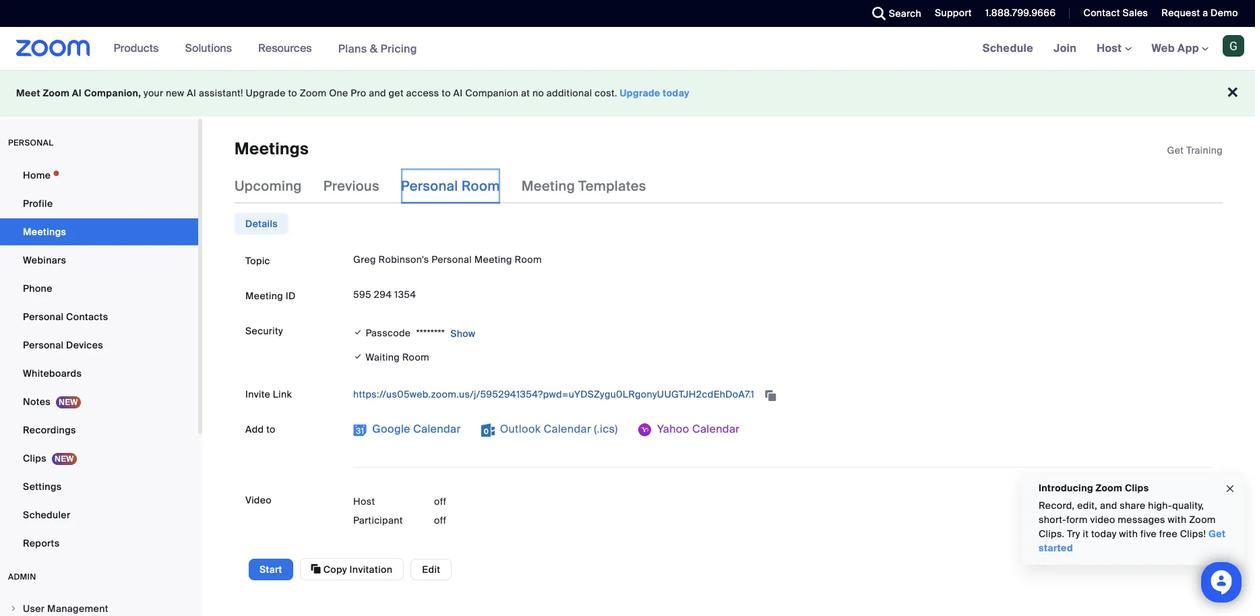 Task type: locate. For each thing, give the bounding box(es) containing it.
1 horizontal spatial btn image
[[481, 424, 495, 437]]

calendar right google
[[413, 422, 461, 437]]

meetings up webinars
[[23, 226, 66, 238]]

1 horizontal spatial room
[[462, 178, 500, 195]]

1 horizontal spatial get
[[1209, 528, 1226, 540]]

upgrade down product information navigation
[[246, 87, 286, 99]]

add
[[245, 424, 264, 436]]

checked image left passcode
[[353, 326, 363, 339]]

2 horizontal spatial calendar
[[693, 422, 740, 437]]

0 horizontal spatial room
[[402, 352, 430, 364]]

1 horizontal spatial meeting
[[475, 254, 512, 266]]

previous
[[324, 178, 380, 195]]

to down resources dropdown button
[[288, 87, 297, 99]]

off for host
[[434, 496, 447, 508]]

meeting inside topic element
[[475, 254, 512, 266]]

0 horizontal spatial clips
[[23, 453, 47, 465]]

host up participant
[[353, 496, 375, 508]]

meetings navigation
[[973, 27, 1256, 71]]

2 off from the top
[[434, 515, 447, 527]]

checked image
[[353, 326, 363, 339], [353, 350, 363, 364]]

invite link
[[245, 389, 292, 401]]

meet
[[16, 87, 40, 99]]

web
[[1152, 41, 1175, 55]]

webinars
[[23, 254, 66, 266]]

0 vertical spatial host element
[[434, 495, 515, 509]]

&
[[370, 41, 378, 56]]

calendar for outlook
[[544, 422, 591, 437]]

copy invitation
[[321, 564, 393, 576]]

1 horizontal spatial ai
[[187, 87, 196, 99]]

zoom left one
[[300, 87, 327, 99]]

ai right new
[[187, 87, 196, 99]]

1 horizontal spatial host
[[1097, 41, 1125, 55]]

ai left the companion
[[454, 87, 463, 99]]

2 horizontal spatial meeting
[[522, 178, 575, 195]]

get
[[1168, 144, 1184, 156], [1209, 528, 1226, 540]]

personal contacts link
[[0, 303, 198, 330]]

0 horizontal spatial host
[[353, 496, 375, 508]]

1 vertical spatial host element
[[434, 514, 515, 528]]

3 btn image from the left
[[638, 424, 652, 437]]

upgrade right cost.
[[620, 87, 661, 99]]

0 horizontal spatial ai
[[72, 87, 82, 99]]

clips!
[[1181, 528, 1207, 540]]

2 horizontal spatial btn image
[[638, 424, 652, 437]]

recordings
[[23, 424, 76, 436]]

1 vertical spatial get
[[1209, 528, 1226, 540]]

0 vertical spatial and
[[369, 87, 386, 99]]

personal for personal devices
[[23, 339, 64, 351]]

recordings link
[[0, 417, 198, 444]]

checked image left waiting
[[353, 350, 363, 364]]

ai left companion,
[[72, 87, 82, 99]]

get inside get started
[[1209, 528, 1226, 540]]

294
[[374, 289, 392, 301]]

host inside meetings navigation
[[1097, 41, 1125, 55]]

0 vertical spatial today
[[663, 87, 690, 99]]

zoom up clips!
[[1190, 514, 1217, 526]]

meeting inside tab list
[[522, 178, 575, 195]]

btn image left yahoo
[[638, 424, 652, 437]]

contact
[[1084, 7, 1121, 19]]

1354
[[395, 289, 416, 301]]

topic
[[245, 255, 270, 267]]

2 horizontal spatial room
[[515, 254, 542, 266]]

1 horizontal spatial and
[[1101, 500, 1118, 512]]

1 vertical spatial off
[[434, 515, 447, 527]]

outlook calendar (.ics) link
[[481, 419, 618, 441]]

1 vertical spatial checked image
[[353, 350, 363, 364]]

595
[[353, 289, 371, 301]]

passcode ******** show
[[366, 327, 476, 340]]

form
[[1067, 514, 1088, 526]]

0 horizontal spatial meetings
[[23, 226, 66, 238]]

1 ai from the left
[[72, 87, 82, 99]]

get right clips!
[[1209, 528, 1226, 540]]

and left get
[[369, 87, 386, 99]]

and inside meet zoom ai companion, footer
[[369, 87, 386, 99]]

introducing
[[1039, 482, 1094, 494]]

2 vertical spatial meeting
[[245, 290, 283, 302]]

clips up share
[[1125, 482, 1150, 494]]

1 horizontal spatial upgrade
[[620, 87, 661, 99]]

get left training
[[1168, 144, 1184, 156]]

0 vertical spatial with
[[1168, 514, 1187, 526]]

0 horizontal spatial get
[[1168, 144, 1184, 156]]

1 calendar from the left
[[413, 422, 461, 437]]

btn image inside outlook calendar (.ics) link
[[481, 424, 495, 437]]

devices
[[66, 339, 103, 351]]

products
[[114, 41, 159, 55]]

security
[[245, 325, 283, 337]]

host
[[1097, 41, 1125, 55], [353, 496, 375, 508]]

btn image left outlook
[[481, 424, 495, 437]]

calendar
[[413, 422, 461, 437], [544, 422, 591, 437], [693, 422, 740, 437]]

clips inside personal menu menu
[[23, 453, 47, 465]]

3 calendar from the left
[[693, 422, 740, 437]]

2 checked image from the top
[[353, 350, 363, 364]]

today
[[663, 87, 690, 99], [1092, 528, 1117, 540]]

2 calendar from the left
[[544, 422, 591, 437]]

to right add
[[267, 424, 276, 436]]

webinars link
[[0, 247, 198, 274]]

(.ics)
[[594, 422, 618, 437]]

btn image inside yahoo calendar link
[[638, 424, 652, 437]]

it
[[1083, 528, 1089, 540]]

personal inside "link"
[[23, 311, 64, 323]]

room for waiting room
[[402, 352, 430, 364]]

with down messages
[[1120, 528, 1139, 540]]

right image
[[9, 605, 18, 613]]

with up free
[[1168, 514, 1187, 526]]

0 horizontal spatial meeting
[[245, 290, 283, 302]]

messages
[[1118, 514, 1166, 526]]

host element
[[434, 495, 515, 509], [434, 514, 515, 528]]

2 vertical spatial room
[[402, 352, 430, 364]]

to
[[288, 87, 297, 99], [442, 87, 451, 99], [267, 424, 276, 436]]

room
[[462, 178, 500, 195], [515, 254, 542, 266], [402, 352, 430, 364]]

calendar right yahoo
[[693, 422, 740, 437]]

host down contact sales
[[1097, 41, 1125, 55]]

additional
[[547, 87, 592, 99]]

get training
[[1168, 144, 1223, 156]]

app
[[1178, 41, 1200, 55]]

with
[[1168, 514, 1187, 526], [1120, 528, 1139, 540]]

join
[[1054, 41, 1077, 55]]

0 vertical spatial off
[[434, 496, 447, 508]]

1 checked image from the top
[[353, 326, 363, 339]]

room for personal room
[[462, 178, 500, 195]]

request
[[1162, 7, 1201, 19]]

user management menu item
[[0, 596, 198, 616]]

0 vertical spatial room
[[462, 178, 500, 195]]

scheduler
[[23, 509, 70, 521]]

details
[[245, 218, 278, 230]]

upcoming
[[235, 178, 302, 195]]

sales
[[1123, 7, 1149, 19]]

0 vertical spatial clips
[[23, 453, 47, 465]]

search button
[[862, 0, 925, 27]]

0 horizontal spatial with
[[1120, 528, 1139, 540]]

2 btn image from the left
[[481, 424, 495, 437]]

video
[[1091, 514, 1116, 526]]

today inside record, edit, and share high-quality, short-form video messages with zoom clips. try it today with five free clips!
[[1092, 528, 1117, 540]]

contacts
[[66, 311, 108, 323]]

595 294 1354
[[353, 289, 416, 301]]

web app
[[1152, 41, 1200, 55]]

0 vertical spatial host
[[1097, 41, 1125, 55]]

********
[[416, 327, 445, 339]]

phone link
[[0, 275, 198, 302]]

and
[[369, 87, 386, 99], [1101, 500, 1118, 512]]

calendar down https://us05web.zoom.us/j/5952941354?pwd=uydszygu0lrgonyuugtjh2cdehdoa7.1 link
[[544, 422, 591, 437]]

clips up the settings at the left of page
[[23, 453, 47, 465]]

banner
[[0, 27, 1256, 71]]

topic element
[[353, 250, 1213, 270]]

product information navigation
[[104, 27, 428, 71]]

1 host element from the top
[[434, 495, 515, 509]]

upgrade
[[246, 87, 286, 99], [620, 87, 661, 99]]

1 off from the top
[[434, 496, 447, 508]]

waiting room
[[363, 352, 430, 364]]

0 vertical spatial checked image
[[353, 326, 363, 339]]

0 vertical spatial meetings
[[235, 138, 309, 159]]

0 horizontal spatial and
[[369, 87, 386, 99]]

and up video
[[1101, 500, 1118, 512]]

1 vertical spatial and
[[1101, 500, 1118, 512]]

schedule link
[[973, 27, 1044, 70]]

zoom logo image
[[16, 40, 90, 57]]

0 horizontal spatial btn image
[[353, 424, 367, 437]]

meeting for meeting templates
[[522, 178, 575, 195]]

1 vertical spatial meetings
[[23, 226, 66, 238]]

btn image for outlook calendar (.ics)
[[481, 424, 495, 437]]

1 horizontal spatial to
[[288, 87, 297, 99]]

1 horizontal spatial clips
[[1125, 482, 1150, 494]]

contact sales link
[[1074, 0, 1152, 27], [1084, 7, 1149, 19]]

host element for host
[[434, 495, 515, 509]]

zoom right meet
[[43, 87, 70, 99]]

yahoo calendar
[[655, 422, 740, 437]]

1 horizontal spatial meetings
[[235, 138, 309, 159]]

invite
[[245, 389, 271, 401]]

and inside record, edit, and share high-quality, short-form video messages with zoom clips. try it today with five free clips!
[[1101, 500, 1118, 512]]

0 horizontal spatial calendar
[[413, 422, 461, 437]]

clips.
[[1039, 528, 1065, 540]]

personal inside tabs of meeting tab list
[[401, 178, 458, 195]]

1 vertical spatial room
[[515, 254, 542, 266]]

0 horizontal spatial today
[[663, 87, 690, 99]]

2 horizontal spatial ai
[[454, 87, 463, 99]]

1 vertical spatial today
[[1092, 528, 1117, 540]]

meeting
[[522, 178, 575, 195], [475, 254, 512, 266], [245, 290, 283, 302]]

profile
[[23, 198, 53, 210]]

meetings up the upcoming at the top left of page
[[235, 138, 309, 159]]

participant
[[353, 515, 403, 527]]

get started
[[1039, 528, 1226, 554]]

https://us05web.zoom.us/j/5952941354?pwd=uydszygu0lrgonyuugtjh2cdehdoa7.1 link
[[353, 389, 757, 401]]

host element for participant
[[434, 514, 515, 528]]

btn image inside google calendar link
[[353, 424, 367, 437]]

get for get started
[[1209, 528, 1226, 540]]

1 horizontal spatial today
[[1092, 528, 1117, 540]]

room inside tabs of meeting tab list
[[462, 178, 500, 195]]

personal
[[401, 178, 458, 195], [432, 254, 472, 266], [23, 311, 64, 323], [23, 339, 64, 351]]

2 upgrade from the left
[[620, 87, 661, 99]]

1 vertical spatial meeting
[[475, 254, 512, 266]]

invitation
[[350, 564, 393, 576]]

personal devices
[[23, 339, 103, 351]]

0 vertical spatial meeting
[[522, 178, 575, 195]]

copy image
[[311, 563, 321, 576]]

btn image for google calendar
[[353, 424, 367, 437]]

btn image
[[353, 424, 367, 437], [481, 424, 495, 437], [638, 424, 652, 437]]

meeting templates
[[522, 178, 647, 195]]

btn image left google
[[353, 424, 367, 437]]

short-
[[1039, 514, 1067, 526]]

2 host element from the top
[[434, 514, 515, 528]]

add to
[[245, 424, 276, 436]]

tabs of meeting tab list
[[235, 169, 668, 204]]

search
[[889, 7, 922, 20]]

0 vertical spatial get
[[1168, 144, 1184, 156]]

1 btn image from the left
[[353, 424, 367, 437]]

1 horizontal spatial calendar
[[544, 422, 591, 437]]

phone
[[23, 283, 52, 295]]

0 horizontal spatial upgrade
[[246, 87, 286, 99]]

to right the access
[[442, 87, 451, 99]]



Task type: describe. For each thing, give the bounding box(es) containing it.
meeting for meeting id
[[245, 290, 283, 302]]

meetings link
[[0, 219, 198, 245]]

plans
[[338, 41, 367, 56]]

profile picture image
[[1223, 35, 1245, 57]]

1 vertical spatial with
[[1120, 528, 1139, 540]]

close image
[[1225, 481, 1236, 497]]

cost.
[[595, 87, 618, 99]]

greg robinson's personal meeting room
[[353, 254, 542, 266]]

get started link
[[1039, 528, 1226, 554]]

outlook
[[500, 422, 541, 437]]

robinson's
[[379, 254, 429, 266]]

zoom inside record, edit, and share high-quality, short-form video messages with zoom clips. try it today with five free clips!
[[1190, 514, 1217, 526]]

upgrade today link
[[620, 87, 690, 99]]

pro
[[351, 87, 367, 99]]

edit,
[[1078, 500, 1098, 512]]

https://us05web.zoom.us/j/5952941354?pwd=uydszygu0lrgonyuugtjh2cdehdoa7.1 application
[[353, 384, 1213, 406]]

personal for personal room
[[401, 178, 458, 195]]

user management
[[23, 603, 108, 615]]

personal room
[[401, 178, 500, 195]]

companion
[[466, 87, 519, 99]]

today inside meet zoom ai companion, footer
[[663, 87, 690, 99]]

resources
[[258, 41, 312, 55]]

support
[[935, 7, 972, 19]]

meet zoom ai companion, footer
[[0, 70, 1256, 117]]

personal
[[8, 138, 54, 148]]

a
[[1203, 7, 1209, 19]]

passcode
[[366, 327, 411, 339]]

scheduler link
[[0, 502, 198, 529]]

settings
[[23, 481, 62, 493]]

demo
[[1211, 7, 1239, 19]]

introducing zoom clips
[[1039, 482, 1150, 494]]

greg
[[353, 254, 376, 266]]

id
[[286, 290, 296, 302]]

contact sales
[[1084, 7, 1149, 19]]

google calendar link
[[353, 419, 461, 441]]

edit button
[[411, 559, 452, 581]]

settings link
[[0, 473, 198, 500]]

personal inside topic element
[[432, 254, 472, 266]]

at
[[521, 87, 530, 99]]

get
[[389, 87, 404, 99]]

whiteboards link
[[0, 360, 198, 387]]

personal for personal contacts
[[23, 311, 64, 323]]

assistant!
[[199, 87, 243, 99]]

banner containing products
[[0, 27, 1256, 71]]

admin
[[8, 572, 36, 583]]

details tab
[[235, 213, 289, 235]]

link
[[273, 389, 292, 401]]

products button
[[114, 27, 165, 70]]

zoom up edit,
[[1096, 482, 1123, 494]]

one
[[329, 87, 348, 99]]

btn image for yahoo calendar
[[638, 424, 652, 437]]

resources button
[[258, 27, 318, 70]]

waiting
[[366, 352, 400, 364]]

high-
[[1149, 500, 1173, 512]]

1.888.799.9666
[[986, 7, 1056, 19]]

2 ai from the left
[[187, 87, 196, 99]]

solutions button
[[185, 27, 238, 70]]

try
[[1068, 528, 1081, 540]]

home
[[23, 169, 51, 181]]

calendar for yahoo
[[693, 422, 740, 437]]

record,
[[1039, 500, 1075, 512]]

templates
[[579, 178, 647, 195]]

show
[[451, 328, 476, 340]]

clips link
[[0, 445, 198, 472]]

reports link
[[0, 530, 198, 557]]

2 horizontal spatial to
[[442, 87, 451, 99]]

outlook calendar (.ics)
[[497, 422, 618, 437]]

meet zoom ai companion, your new ai assistant! upgrade to zoom one pro and get access to ai companion at no additional cost. upgrade today
[[16, 87, 690, 99]]

https://us05web.zoom.us/j/5952941354?pwd=uydszygu0lrgonyuugtjh2cdehdoa7.1
[[353, 389, 757, 401]]

join link
[[1044, 27, 1087, 70]]

five
[[1141, 528, 1157, 540]]

personal devices link
[[0, 332, 198, 359]]

pricing
[[381, 41, 417, 56]]

details tab list
[[235, 213, 289, 235]]

solutions
[[185, 41, 232, 55]]

notes
[[23, 396, 51, 408]]

access
[[406, 87, 439, 99]]

copy
[[323, 564, 347, 576]]

get for get training
[[1168, 144, 1184, 156]]

video
[[245, 495, 272, 507]]

copy url image
[[764, 391, 778, 400]]

no
[[533, 87, 544, 99]]

start button
[[249, 559, 293, 581]]

off for participant
[[434, 515, 447, 527]]

new
[[166, 87, 185, 99]]

companion,
[[84, 87, 141, 99]]

profile link
[[0, 190, 198, 217]]

add to element
[[353, 419, 1213, 454]]

meetings inside personal menu menu
[[23, 226, 66, 238]]

started
[[1039, 542, 1074, 554]]

1 vertical spatial clips
[[1125, 482, 1150, 494]]

home link
[[0, 162, 198, 189]]

calendar for google
[[413, 422, 461, 437]]

3 ai from the left
[[454, 87, 463, 99]]

room inside topic element
[[515, 254, 542, 266]]

personal contacts
[[23, 311, 108, 323]]

personal menu menu
[[0, 162, 198, 558]]

record, edit, and share high-quality, short-form video messages with zoom clips. try it today with five free clips!
[[1039, 500, 1217, 540]]

1 horizontal spatial with
[[1168, 514, 1187, 526]]

reports
[[23, 537, 60, 550]]

1 vertical spatial host
[[353, 496, 375, 508]]

share
[[1120, 500, 1146, 512]]

web app button
[[1152, 41, 1209, 55]]

1 upgrade from the left
[[246, 87, 286, 99]]

0 horizontal spatial to
[[267, 424, 276, 436]]

quality,
[[1173, 500, 1205, 512]]



Task type: vqa. For each thing, say whether or not it's contained in the screenshot.
access
yes



